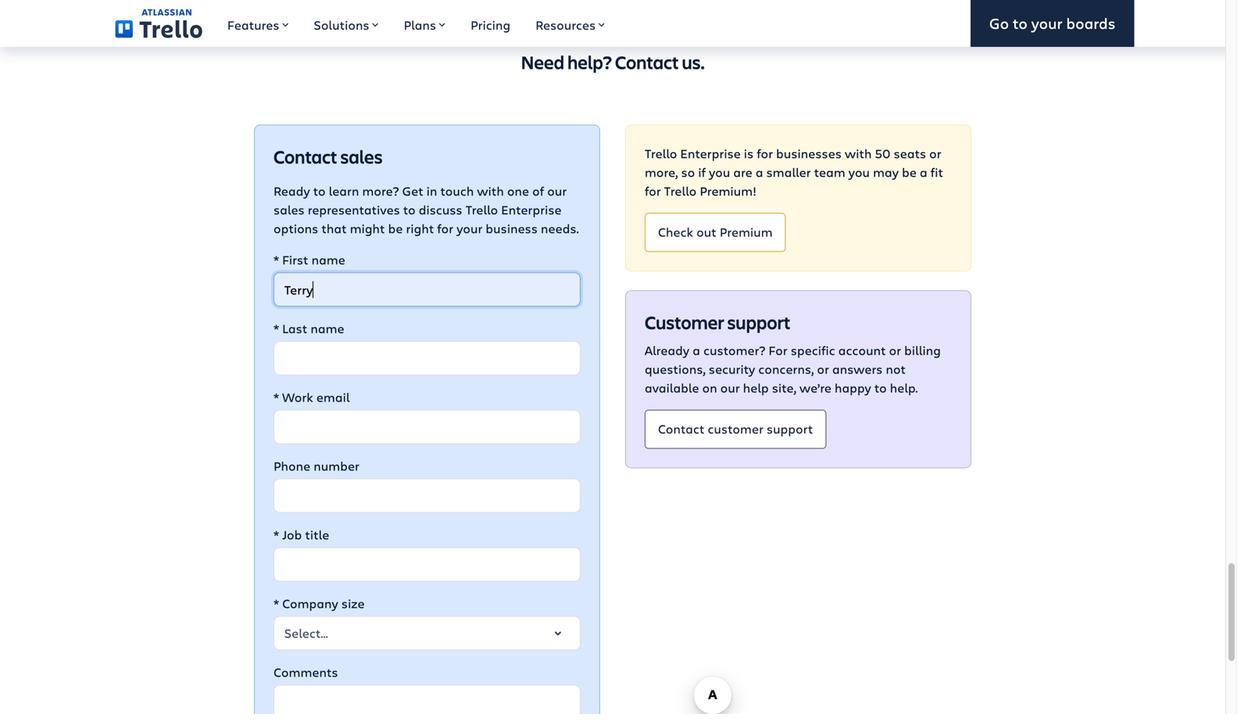 Task type: locate. For each thing, give the bounding box(es) containing it.
Phone number telephone field
[[274, 479, 581, 513]]

to down get at the top left of the page
[[403, 201, 416, 218]]

sales up learn
[[340, 144, 383, 169]]

we're
[[799, 380, 832, 396]]

to inside customer support already a customer? for specific account or billing questions, security concerns, or answers not available on our help site, we're happy to help.
[[874, 380, 887, 396]]

your down discuss
[[457, 220, 482, 237]]

sales down the ready
[[274, 201, 305, 218]]

0 vertical spatial name
[[312, 251, 345, 268]]

premium!
[[700, 183, 756, 199]]

support up for
[[727, 310, 791, 335]]

trello
[[645, 145, 677, 162], [664, 183, 697, 199], [466, 201, 498, 218]]

be inside trello enterprise is for businesses with 50 seats or more, so if you are a smaller team you may be a fit for trello premium!
[[902, 164, 917, 181]]

with left 50
[[845, 145, 872, 162]]

our
[[547, 183, 567, 199], [720, 380, 740, 396]]

*
[[274, 251, 279, 268], [274, 320, 279, 337], [274, 389, 279, 406], [274, 526, 279, 543], [274, 595, 279, 612]]

name right last
[[311, 320, 344, 337]]

for down discuss
[[437, 220, 453, 237]]

1 horizontal spatial you
[[849, 164, 870, 181]]

0 vertical spatial be
[[902, 164, 917, 181]]

0 horizontal spatial a
[[693, 342, 700, 359]]

2 vertical spatial trello
[[466, 201, 498, 218]]

trello down 'so' at the right top of page
[[664, 183, 697, 199]]

1 horizontal spatial with
[[845, 145, 872, 162]]

discuss
[[419, 201, 462, 218]]

boards
[[1066, 13, 1116, 33]]

solutions button
[[301, 0, 391, 47]]

* work email
[[274, 389, 350, 406]]

None email field
[[274, 410, 581, 444]]

* left "job" at the left bottom
[[274, 526, 279, 543]]

0 vertical spatial with
[[845, 145, 872, 162]]

1 vertical spatial our
[[720, 380, 740, 396]]

enterprise
[[680, 145, 741, 162], [501, 201, 562, 218]]

is
[[744, 145, 754, 162]]

50
[[875, 145, 891, 162]]

2 vertical spatial or
[[817, 361, 829, 378]]

contact
[[615, 50, 679, 74], [274, 144, 337, 169], [658, 420, 705, 437]]

you left may at top
[[849, 164, 870, 181]]

concerns,
[[758, 361, 814, 378]]

0 horizontal spatial enterprise
[[501, 201, 562, 218]]

0 horizontal spatial with
[[477, 183, 504, 199]]

0 horizontal spatial you
[[709, 164, 730, 181]]

* left company
[[274, 595, 279, 612]]

touch
[[440, 183, 474, 199]]

in
[[427, 183, 437, 199]]

* job title
[[274, 526, 329, 543]]

email
[[316, 389, 350, 406]]

0 horizontal spatial for
[[437, 220, 453, 237]]

contact for contact sales
[[274, 144, 337, 169]]

None text field
[[274, 341, 581, 376], [274, 548, 581, 582], [274, 341, 581, 376], [274, 548, 581, 582]]

so
[[681, 164, 695, 181]]

0 vertical spatial your
[[1031, 13, 1063, 33]]

atlassian trello image
[[115, 9, 202, 38]]

with left one
[[477, 183, 504, 199]]

1 vertical spatial sales
[[274, 201, 305, 218]]

on
[[702, 380, 717, 396]]

1 vertical spatial name
[[311, 320, 344, 337]]

help?
[[567, 50, 612, 74]]

contact left us. at the right top
[[615, 50, 679, 74]]

with
[[845, 145, 872, 162], [477, 183, 504, 199]]

for right "is"
[[757, 145, 773, 162]]

comments
[[274, 664, 338, 681]]

0 vertical spatial sales
[[340, 144, 383, 169]]

1 vertical spatial with
[[477, 183, 504, 199]]

to
[[1013, 13, 1028, 33], [313, 183, 326, 199], [403, 201, 416, 218], [874, 380, 887, 396]]

business
[[486, 220, 538, 237]]

our down the security
[[720, 380, 740, 396]]

right
[[406, 220, 434, 237]]

not
[[886, 361, 906, 378]]

ready
[[274, 183, 310, 199]]

security
[[709, 361, 755, 378]]

name down the that
[[312, 251, 345, 268]]

1 horizontal spatial or
[[889, 342, 901, 359]]

0 horizontal spatial your
[[457, 220, 482, 237]]

2 vertical spatial contact
[[658, 420, 705, 437]]

1 horizontal spatial enterprise
[[680, 145, 741, 162]]

get
[[402, 183, 423, 199]]

features
[[227, 16, 279, 33]]

your inside ready to learn more? get in touch with one of our sales representatives to discuss trello enterprise options that might be right for your business needs.
[[457, 220, 482, 237]]

customer?
[[703, 342, 765, 359]]

or inside trello enterprise is for businesses with 50 seats or more, so if you are a smaller team you may be a fit for trello premium!
[[929, 145, 941, 162]]

None text field
[[274, 272, 581, 307]]

a right "are"
[[756, 164, 763, 181]]

support inside customer support already a customer? for specific account or billing questions, security concerns, or answers not available on our help site, we're happy to help.
[[727, 310, 791, 335]]

1 vertical spatial your
[[457, 220, 482, 237]]

a left fit
[[920, 164, 927, 181]]

your left 'boards'
[[1031, 13, 1063, 33]]

0 vertical spatial or
[[929, 145, 941, 162]]

enterprise down the of
[[501, 201, 562, 218]]

1 horizontal spatial be
[[902, 164, 917, 181]]

1 * from the top
[[274, 251, 279, 268]]

be down seats
[[902, 164, 917, 181]]

0 horizontal spatial sales
[[274, 201, 305, 218]]

be left right
[[388, 220, 403, 237]]

0 vertical spatial for
[[757, 145, 773, 162]]

2 horizontal spatial or
[[929, 145, 941, 162]]

might
[[350, 220, 385, 237]]

trello inside ready to learn more? get in touch with one of our sales representatives to discuss trello enterprise options that might be right for your business needs.
[[466, 201, 498, 218]]

for for enterprise
[[437, 220, 453, 237]]

for for team
[[645, 183, 661, 199]]

go to your boards link
[[971, 0, 1134, 47]]

help
[[743, 380, 769, 396]]

sales inside ready to learn more? get in touch with one of our sales representatives to discuss trello enterprise options that might be right for your business needs.
[[274, 201, 305, 218]]

our inside customer support already a customer? for specific account or billing questions, security concerns, or answers not available on our help site, we're happy to help.
[[720, 380, 740, 396]]

resources button
[[523, 0, 618, 47]]

0 horizontal spatial be
[[388, 220, 403, 237]]

1 vertical spatial trello
[[664, 183, 697, 199]]

be
[[902, 164, 917, 181], [388, 220, 403, 237]]

1 horizontal spatial sales
[[340, 144, 383, 169]]

1 vertical spatial for
[[645, 183, 661, 199]]

trello up more,
[[645, 145, 677, 162]]

your
[[1031, 13, 1063, 33], [457, 220, 482, 237]]

1 horizontal spatial our
[[720, 380, 740, 396]]

1 vertical spatial enterprise
[[501, 201, 562, 218]]

1 horizontal spatial for
[[645, 183, 661, 199]]

or up not
[[889, 342, 901, 359]]

1 vertical spatial or
[[889, 342, 901, 359]]

0 vertical spatial trello
[[645, 145, 677, 162]]

0 vertical spatial support
[[727, 310, 791, 335]]

pricing link
[[458, 0, 523, 47]]

* left last
[[274, 320, 279, 337]]

a up questions,
[[693, 342, 700, 359]]

0 vertical spatial our
[[547, 183, 567, 199]]

2 vertical spatial for
[[437, 220, 453, 237]]

contact customer support
[[658, 420, 813, 437]]

1 horizontal spatial your
[[1031, 13, 1063, 33]]

you right if
[[709, 164, 730, 181]]

or
[[929, 145, 941, 162], [889, 342, 901, 359], [817, 361, 829, 378]]

* left first
[[274, 251, 279, 268]]

1 vertical spatial contact
[[274, 144, 337, 169]]

options
[[274, 220, 318, 237]]

our right the of
[[547, 183, 567, 199]]

go
[[989, 13, 1009, 33]]

needs.
[[541, 220, 579, 237]]

for
[[757, 145, 773, 162], [645, 183, 661, 199], [437, 220, 453, 237]]

for inside ready to learn more? get in touch with one of our sales representatives to discuss trello enterprise options that might be right for your business needs.
[[437, 220, 453, 237]]

* for * work email
[[274, 389, 279, 406]]

2 horizontal spatial a
[[920, 164, 927, 181]]

support
[[727, 310, 791, 335], [767, 420, 813, 437]]

trello down "touch"
[[466, 201, 498, 218]]

to left help.
[[874, 380, 887, 396]]

smaller
[[766, 164, 811, 181]]

or up we're
[[817, 361, 829, 378]]

premium
[[720, 223, 773, 240]]

2 * from the top
[[274, 320, 279, 337]]

enterprise up if
[[680, 145, 741, 162]]

1 you from the left
[[709, 164, 730, 181]]

or up fit
[[929, 145, 941, 162]]

number
[[314, 458, 359, 474]]

contact down available
[[658, 420, 705, 437]]

5 * from the top
[[274, 595, 279, 612]]

name
[[312, 251, 345, 268], [311, 320, 344, 337]]

4 * from the top
[[274, 526, 279, 543]]

support down site,
[[767, 420, 813, 437]]

customer support already a customer? for specific account or billing questions, security concerns, or answers not available on our help site, we're happy to help.
[[645, 310, 941, 396]]

to right go
[[1013, 13, 1028, 33]]

more,
[[645, 164, 678, 181]]

3 * from the top
[[274, 389, 279, 406]]

if
[[698, 164, 706, 181]]

* left 'work'
[[274, 389, 279, 406]]

0 horizontal spatial our
[[547, 183, 567, 199]]

1 vertical spatial be
[[388, 220, 403, 237]]

contact up the ready
[[274, 144, 337, 169]]

0 vertical spatial enterprise
[[680, 145, 741, 162]]

for down more,
[[645, 183, 661, 199]]



Task type: vqa. For each thing, say whether or not it's contained in the screenshot.
the right "with"
yes



Task type: describe. For each thing, give the bounding box(es) containing it.
plans button
[[391, 0, 458, 47]]

with inside ready to learn more? get in touch with one of our sales representatives to discuss trello enterprise options that might be right for your business needs.
[[477, 183, 504, 199]]

* company size
[[274, 595, 365, 612]]

pricing
[[471, 16, 510, 33]]

need help? contact us.
[[521, 50, 705, 74]]

be inside ready to learn more? get in touch with one of our sales representatives to discuss trello enterprise options that might be right for your business needs.
[[388, 220, 403, 237]]

0 vertical spatial contact
[[615, 50, 679, 74]]

check
[[658, 223, 693, 240]]

for
[[769, 342, 788, 359]]

name for * first name
[[312, 251, 345, 268]]

help.
[[890, 380, 918, 396]]

trello enterprise is for businesses with 50 seats or more, so if you are a smaller team you may be a fit for trello premium!
[[645, 145, 943, 199]]

* last name
[[274, 320, 344, 337]]

representatives
[[308, 201, 400, 218]]

title
[[305, 526, 329, 543]]

solutions
[[314, 16, 369, 33]]

last
[[282, 320, 307, 337]]

answers
[[832, 361, 883, 378]]

features button
[[215, 0, 301, 47]]

phone
[[274, 458, 310, 474]]

need
[[521, 50, 564, 74]]

customer
[[645, 310, 724, 335]]

contact sales
[[274, 144, 383, 169]]

check out premium link
[[645, 213, 786, 252]]

learn
[[329, 183, 359, 199]]

seats
[[894, 145, 926, 162]]

billing
[[904, 342, 941, 359]]

* for * company size
[[274, 595, 279, 612]]

may
[[873, 164, 899, 181]]

work
[[282, 389, 313, 406]]

1 horizontal spatial a
[[756, 164, 763, 181]]

happy
[[835, 380, 871, 396]]

our inside ready to learn more? get in touch with one of our sales representatives to discuss trello enterprise options that might be right for your business needs.
[[547, 183, 567, 199]]

ready to learn more? get in touch with one of our sales representatives to discuss trello enterprise options that might be right for your business needs.
[[274, 183, 579, 237]]

a inside customer support already a customer? for specific account or billing questions, security concerns, or answers not available on our help site, we're happy to help.
[[693, 342, 700, 359]]

with inside trello enterprise is for businesses with 50 seats or more, so if you are a smaller team you may be a fit for trello premium!
[[845, 145, 872, 162]]

that
[[321, 220, 347, 237]]

already
[[645, 342, 689, 359]]

go to your boards
[[989, 13, 1116, 33]]

* first name
[[274, 251, 345, 268]]

available
[[645, 380, 699, 396]]

first
[[282, 251, 308, 268]]

are
[[733, 164, 752, 181]]

* for * last name
[[274, 320, 279, 337]]

contact customer support link
[[645, 410, 826, 449]]

to left learn
[[313, 183, 326, 199]]

2 you from the left
[[849, 164, 870, 181]]

specific
[[791, 342, 835, 359]]

of
[[532, 183, 544, 199]]

account
[[838, 342, 886, 359]]

fit
[[931, 164, 943, 181]]

or for support
[[889, 342, 901, 359]]

businesses
[[776, 145, 842, 162]]

one
[[507, 183, 529, 199]]

site,
[[772, 380, 796, 396]]

name for * last name
[[311, 320, 344, 337]]

* for * job title
[[274, 526, 279, 543]]

size
[[341, 595, 365, 612]]

resources
[[536, 16, 596, 33]]

phone number
[[274, 458, 359, 474]]

contact for contact customer support
[[658, 420, 705, 437]]

* for * first name
[[274, 251, 279, 268]]

team
[[814, 164, 845, 181]]

out
[[696, 223, 716, 240]]

plans
[[404, 16, 436, 33]]

job
[[282, 526, 302, 543]]

more?
[[362, 183, 399, 199]]

enterprise inside trello enterprise is for businesses with 50 seats or more, so if you are a smaller team you may be a fit for trello premium!
[[680, 145, 741, 162]]

check out premium
[[658, 223, 773, 240]]

company
[[282, 595, 338, 612]]

questions,
[[645, 361, 706, 378]]

us.
[[682, 50, 705, 74]]

or for enterprise
[[929, 145, 941, 162]]

1 vertical spatial support
[[767, 420, 813, 437]]

2 horizontal spatial for
[[757, 145, 773, 162]]

customer
[[708, 420, 764, 437]]

0 horizontal spatial or
[[817, 361, 829, 378]]

enterprise inside ready to learn more? get in touch with one of our sales representatives to discuss trello enterprise options that might be right for your business needs.
[[501, 201, 562, 218]]



